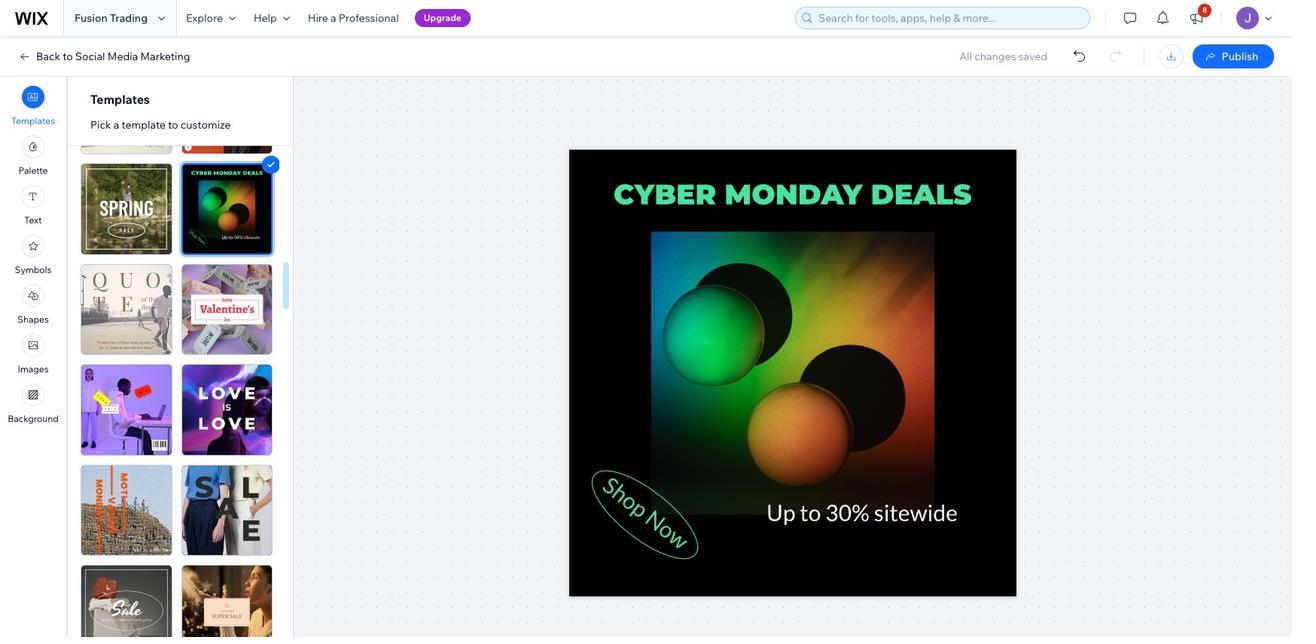 Task type: vqa. For each thing, say whether or not it's contained in the screenshot.
only
no



Task type: locate. For each thing, give the bounding box(es) containing it.
symbols button
[[15, 235, 52, 276]]

hire a professional
[[308, 11, 399, 25]]

menu
[[0, 81, 66, 429]]

images button
[[18, 334, 49, 375]]

back to social media marketing
[[36, 50, 190, 63]]

templates up palette button
[[11, 115, 55, 127]]

shapes button
[[17, 285, 49, 325]]

to
[[63, 50, 73, 63], [168, 118, 178, 132]]

symbols
[[15, 264, 52, 276]]

publish button
[[1193, 44, 1274, 69]]

0 vertical spatial to
[[63, 50, 73, 63]]

hire a professional link
[[299, 0, 408, 36]]

a
[[331, 11, 336, 25], [113, 118, 119, 132]]

social
[[75, 50, 105, 63]]

background button
[[8, 384, 59, 425]]

1 vertical spatial a
[[113, 118, 119, 132]]

trading
[[110, 11, 148, 25]]

templates up pick
[[90, 92, 150, 107]]

0 horizontal spatial to
[[63, 50, 73, 63]]

pick
[[90, 118, 111, 132]]

upgrade
[[424, 12, 462, 23]]

back
[[36, 50, 60, 63]]

to right back
[[63, 50, 73, 63]]

1 horizontal spatial to
[[168, 118, 178, 132]]

0 vertical spatial templates
[[90, 92, 150, 107]]

a right pick
[[113, 118, 119, 132]]

pick a template to customize
[[90, 118, 231, 132]]

all changes saved
[[960, 50, 1048, 63]]

template
[[122, 118, 166, 132]]

0 vertical spatial a
[[331, 11, 336, 25]]

a right hire
[[331, 11, 336, 25]]

to right "template"
[[168, 118, 178, 132]]

Search for tools, apps, help & more... field
[[814, 8, 1085, 29]]

0 horizontal spatial a
[[113, 118, 119, 132]]

0 horizontal spatial templates
[[11, 115, 55, 127]]

1 horizontal spatial a
[[331, 11, 336, 25]]

menu containing templates
[[0, 81, 66, 429]]

palette button
[[18, 136, 48, 176]]

media
[[107, 50, 138, 63]]

help
[[254, 11, 277, 25]]

templates
[[90, 92, 150, 107], [11, 115, 55, 127]]

fusion
[[75, 11, 108, 25]]



Task type: describe. For each thing, give the bounding box(es) containing it.
1 vertical spatial to
[[168, 118, 178, 132]]

back to social media marketing button
[[18, 50, 190, 63]]

all
[[960, 50, 972, 63]]

text button
[[22, 185, 44, 226]]

professional
[[339, 11, 399, 25]]

text
[[24, 215, 42, 226]]

1 vertical spatial templates
[[11, 115, 55, 127]]

publish
[[1222, 50, 1259, 63]]

explore
[[186, 11, 223, 25]]

upgrade button
[[415, 9, 471, 27]]

8 button
[[1180, 0, 1213, 36]]

background
[[8, 413, 59, 425]]

palette
[[18, 165, 48, 176]]

shapes
[[17, 314, 49, 325]]

1 horizontal spatial templates
[[90, 92, 150, 107]]

8
[[1203, 5, 1207, 15]]

hire
[[308, 11, 328, 25]]

images
[[18, 364, 49, 375]]

templates button
[[11, 86, 55, 127]]

marketing
[[140, 50, 190, 63]]

changes
[[975, 50, 1016, 63]]

a for professional
[[331, 11, 336, 25]]

fusion trading
[[75, 11, 148, 25]]

saved
[[1019, 50, 1048, 63]]

a for template
[[113, 118, 119, 132]]

help button
[[245, 0, 299, 36]]

customize
[[181, 118, 231, 132]]



